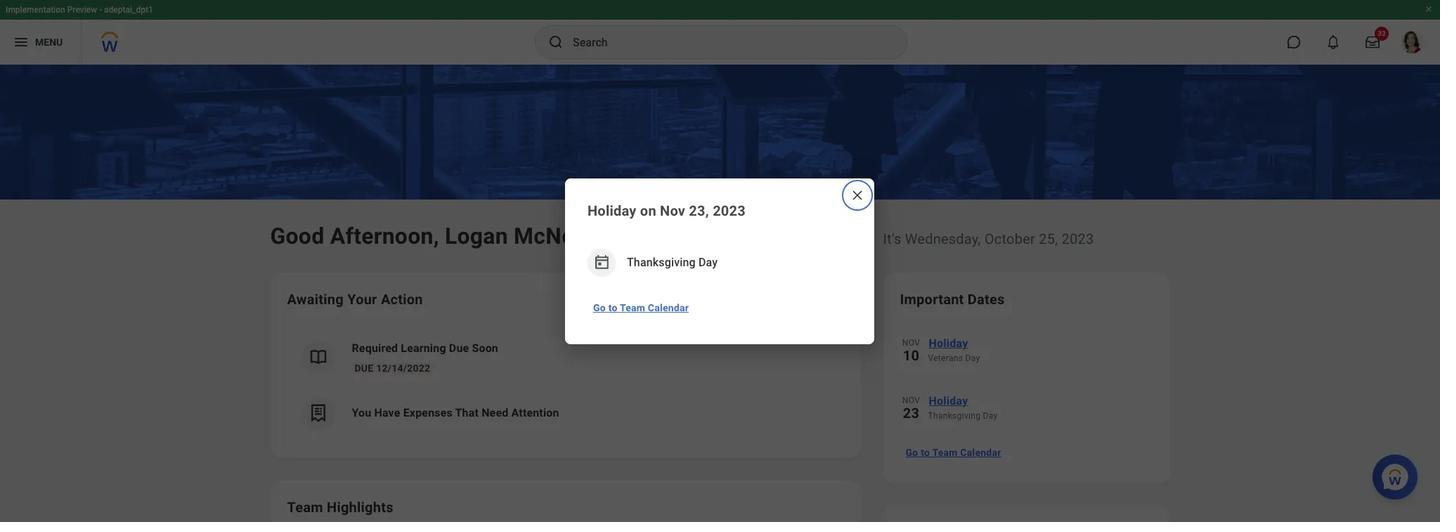 Task type: describe. For each thing, give the bounding box(es) containing it.
dashboard expenses image
[[308, 403, 329, 424]]

that
[[455, 406, 479, 420]]

dates
[[968, 291, 1005, 308]]

10
[[903, 347, 920, 364]]

required learning due soon
[[352, 342, 499, 355]]

1 vertical spatial due
[[355, 363, 374, 374]]

thanksgiving inside "holiday thanksgiving day"
[[929, 411, 981, 421]]

learning
[[401, 342, 446, 355]]

go to team calendar inside holiday on nov 23, 2023 dialog
[[594, 302, 689, 313]]

it's
[[884, 231, 902, 248]]

october
[[985, 231, 1036, 248]]

implementation preview -   adeptai_dpt1 banner
[[0, 0, 1441, 65]]

mcneil
[[514, 223, 587, 250]]

day for 10
[[966, 354, 981, 364]]

holiday button for 10
[[929, 335, 1154, 353]]

have
[[374, 406, 401, 420]]

holiday on nov 23, 2023
[[588, 202, 746, 219]]

preview
[[67, 5, 97, 15]]

to for the bottommost go to team calendar button
[[921, 447, 930, 458]]

calendar inside the good afternoon, logan mcneil 'main content'
[[961, 447, 1002, 458]]

required
[[352, 342, 398, 355]]

notifications large image
[[1327, 35, 1341, 49]]

awaiting your action list
[[287, 329, 844, 442]]

nov 23
[[903, 396, 921, 422]]

to for go to team calendar button inside holiday on nov 23, 2023 dialog
[[609, 302, 618, 313]]

awaiting your action
[[287, 291, 423, 308]]

wednesday,
[[905, 231, 981, 248]]

awaiting
[[287, 291, 344, 308]]

holiday for holiday thanksgiving day
[[929, 395, 969, 408]]

2023 for it's wednesday, october 25, 2023
[[1062, 231, 1095, 248]]

thanksgiving inside holiday on nov 23, 2023 dialog
[[627, 256, 696, 269]]

25,
[[1040, 231, 1059, 248]]

go for go to team calendar button inside holiday on nov 23, 2023 dialog
[[594, 302, 606, 313]]

attention
[[512, 406, 560, 420]]

soon
[[472, 342, 499, 355]]

team for go to team calendar button inside holiday on nov 23, 2023 dialog
[[620, 302, 646, 313]]

important
[[900, 291, 965, 308]]

holiday thanksgiving day
[[929, 395, 998, 421]]

holiday veterans day
[[929, 337, 981, 364]]

profile logan mcneil element
[[1393, 27, 1432, 58]]

on
[[641, 202, 657, 219]]

go to team calendar button inside holiday on nov 23, 2023 dialog
[[588, 294, 695, 322]]

important dates
[[900, 291, 1005, 308]]

action
[[381, 291, 423, 308]]

good afternoon, logan mcneil
[[270, 223, 587, 250]]

holiday on nov 23, 2023 dialog
[[565, 178, 875, 344]]

your
[[348, 291, 377, 308]]

nov for 10
[[903, 338, 921, 348]]

book open image
[[308, 347, 329, 368]]

you have expenses that need attention
[[352, 406, 560, 420]]



Task type: locate. For each thing, give the bounding box(es) containing it.
holiday button for 23
[[929, 392, 1154, 411]]

thanksgiving day
[[627, 256, 718, 269]]

expenses
[[403, 406, 453, 420]]

day
[[699, 256, 718, 269], [966, 354, 981, 364], [983, 411, 998, 421]]

2023 right "25,"
[[1062, 231, 1095, 248]]

23
[[903, 405, 920, 422]]

due down required
[[355, 363, 374, 374]]

to inside holiday on nov 23, 2023 dialog
[[609, 302, 618, 313]]

1 horizontal spatial go to team calendar
[[906, 447, 1002, 458]]

1 holiday button from the top
[[929, 335, 1154, 353]]

search image
[[548, 34, 565, 51]]

implementation
[[6, 5, 65, 15]]

2 holiday button from the top
[[929, 392, 1154, 411]]

go down the 23 on the bottom right
[[906, 447, 919, 458]]

nov right on
[[660, 202, 686, 219]]

0 vertical spatial calendar
[[648, 302, 689, 313]]

0 horizontal spatial go to team calendar
[[594, 302, 689, 313]]

2023
[[713, 202, 746, 219], [1062, 231, 1095, 248]]

0 vertical spatial go
[[594, 302, 606, 313]]

2 horizontal spatial team
[[933, 447, 958, 458]]

need
[[482, 406, 509, 420]]

nov 10
[[903, 338, 921, 364]]

logan
[[445, 223, 508, 250]]

calendar inside holiday on nov 23, 2023 dialog
[[648, 302, 689, 313]]

0 vertical spatial nov
[[660, 202, 686, 219]]

0 horizontal spatial due
[[355, 363, 374, 374]]

go to team calendar
[[594, 302, 689, 313], [906, 447, 1002, 458]]

1 horizontal spatial 2023
[[1062, 231, 1095, 248]]

go to team calendar button down "holiday thanksgiving day"
[[900, 439, 1007, 467]]

0 vertical spatial team
[[620, 302, 646, 313]]

close environment banner image
[[1425, 5, 1434, 13]]

day inside "holiday thanksgiving day"
[[983, 411, 998, 421]]

1 vertical spatial holiday
[[929, 337, 969, 350]]

1 horizontal spatial due
[[449, 342, 469, 355]]

1 vertical spatial thanksgiving
[[929, 411, 981, 421]]

calendar
[[648, 302, 689, 313], [961, 447, 1002, 458]]

important dates element
[[900, 326, 1154, 436]]

0 vertical spatial to
[[609, 302, 618, 313]]

0 horizontal spatial thanksgiving
[[627, 256, 696, 269]]

to down "holiday thanksgiving day"
[[921, 447, 930, 458]]

team down "holiday thanksgiving day"
[[933, 447, 958, 458]]

it's wednesday, october 25, 2023
[[884, 231, 1095, 248]]

afternoon,
[[330, 223, 439, 250]]

2023 for holiday on nov 23, 2023
[[713, 202, 746, 219]]

good
[[270, 223, 325, 250]]

1 vertical spatial to
[[921, 447, 930, 458]]

holiday for holiday veterans day
[[929, 337, 969, 350]]

good afternoon, logan mcneil main content
[[0, 65, 1441, 522]]

1 horizontal spatial go
[[906, 447, 919, 458]]

1 horizontal spatial calendar
[[961, 447, 1002, 458]]

1 horizontal spatial thanksgiving
[[929, 411, 981, 421]]

go for the bottommost go to team calendar button
[[906, 447, 919, 458]]

0 vertical spatial day
[[699, 256, 718, 269]]

go to team calendar down "holiday thanksgiving day"
[[906, 447, 1002, 458]]

0 horizontal spatial team
[[287, 499, 323, 516]]

implementation preview -   adeptai_dpt1
[[6, 5, 153, 15]]

veterans
[[929, 354, 964, 364]]

to
[[609, 302, 618, 313], [921, 447, 930, 458]]

1 vertical spatial nov
[[903, 338, 921, 348]]

23,
[[689, 202, 709, 219]]

2023 inside the good afternoon, logan mcneil 'main content'
[[1062, 231, 1095, 248]]

1 vertical spatial go to team calendar
[[906, 447, 1002, 458]]

0 vertical spatial 2023
[[713, 202, 746, 219]]

0 horizontal spatial go
[[594, 302, 606, 313]]

1 vertical spatial day
[[966, 354, 981, 364]]

adeptai_dpt1
[[104, 5, 153, 15]]

holiday inside "holiday thanksgiving day"
[[929, 395, 969, 408]]

team
[[620, 302, 646, 313], [933, 447, 958, 458], [287, 499, 323, 516]]

2 horizontal spatial day
[[983, 411, 998, 421]]

2023 inside holiday on nov 23, 2023 dialog
[[713, 202, 746, 219]]

nov inside dialog
[[660, 202, 686, 219]]

highlights
[[327, 499, 394, 516]]

1 horizontal spatial day
[[966, 354, 981, 364]]

due left "soon"
[[449, 342, 469, 355]]

nov left holiday veterans day
[[903, 338, 921, 348]]

0 vertical spatial holiday button
[[929, 335, 1154, 353]]

go to team calendar inside the good afternoon, logan mcneil 'main content'
[[906, 447, 1002, 458]]

2 vertical spatial holiday
[[929, 395, 969, 408]]

due 12/14/2022
[[355, 363, 431, 374]]

nov for 23
[[903, 396, 921, 406]]

1 vertical spatial calendar
[[961, 447, 1002, 458]]

0 vertical spatial thanksgiving
[[627, 256, 696, 269]]

1 vertical spatial 2023
[[1062, 231, 1095, 248]]

2023 right 23,
[[713, 202, 746, 219]]

0 horizontal spatial day
[[699, 256, 718, 269]]

1 horizontal spatial to
[[921, 447, 930, 458]]

day inside dialog
[[699, 256, 718, 269]]

0 horizontal spatial go to team calendar button
[[588, 294, 695, 322]]

go inside holiday on nov 23, 2023 dialog
[[594, 302, 606, 313]]

due
[[449, 342, 469, 355], [355, 363, 374, 374]]

2 vertical spatial day
[[983, 411, 998, 421]]

day for 23
[[983, 411, 998, 421]]

go down "calendar" image
[[594, 302, 606, 313]]

1 horizontal spatial team
[[620, 302, 646, 313]]

team highlights
[[287, 499, 394, 516]]

nov down 10
[[903, 396, 921, 406]]

holiday
[[588, 202, 637, 219], [929, 337, 969, 350], [929, 395, 969, 408]]

2 vertical spatial team
[[287, 499, 323, 516]]

you have expenses that need attention button
[[287, 385, 844, 442]]

holiday right nov 23
[[929, 395, 969, 408]]

go inside 'main content'
[[906, 447, 919, 458]]

0 vertical spatial due
[[449, 342, 469, 355]]

holiday button
[[929, 335, 1154, 353], [929, 392, 1154, 411]]

2 vertical spatial nov
[[903, 396, 921, 406]]

thanksgiving
[[627, 256, 696, 269], [929, 411, 981, 421]]

holiday up veterans
[[929, 337, 969, 350]]

1 vertical spatial go to team calendar button
[[900, 439, 1007, 467]]

to down "calendar" image
[[609, 302, 618, 313]]

calendar down thanksgiving day
[[648, 302, 689, 313]]

holiday inside holiday on nov 23, 2023 dialog
[[588, 202, 637, 219]]

0 horizontal spatial calendar
[[648, 302, 689, 313]]

inbox large image
[[1366, 35, 1380, 49]]

go to team calendar button down thanksgiving day
[[588, 294, 695, 322]]

1 horizontal spatial go to team calendar button
[[900, 439, 1007, 467]]

0 horizontal spatial 2023
[[713, 202, 746, 219]]

team inside holiday on nov 23, 2023 dialog
[[620, 302, 646, 313]]

0 vertical spatial go to team calendar
[[594, 302, 689, 313]]

1 vertical spatial go
[[906, 447, 919, 458]]

holiday for holiday on nov 23, 2023
[[588, 202, 637, 219]]

calendar image
[[593, 254, 611, 271]]

nov
[[660, 202, 686, 219], [903, 338, 921, 348], [903, 396, 921, 406]]

0 horizontal spatial to
[[609, 302, 618, 313]]

12/14/2022
[[376, 363, 431, 374]]

holiday left on
[[588, 202, 637, 219]]

holiday inside holiday veterans day
[[929, 337, 969, 350]]

team for the bottommost go to team calendar button
[[933, 447, 958, 458]]

0 vertical spatial go to team calendar button
[[588, 294, 695, 322]]

go to team calendar down thanksgiving day
[[594, 302, 689, 313]]

-
[[99, 5, 102, 15]]

1 vertical spatial team
[[933, 447, 958, 458]]

calendar down "holiday thanksgiving day"
[[961, 447, 1002, 458]]

to inside the good afternoon, logan mcneil 'main content'
[[921, 447, 930, 458]]

x image
[[851, 188, 865, 202]]

you
[[352, 406, 372, 420]]

thanksgiving right the 23 on the bottom right
[[929, 411, 981, 421]]

go to team calendar button
[[588, 294, 695, 322], [900, 439, 1007, 467]]

0 vertical spatial holiday
[[588, 202, 637, 219]]

thanksgiving down holiday on nov 23, 2023
[[627, 256, 696, 269]]

day inside holiday veterans day
[[966, 354, 981, 364]]

team down thanksgiving day
[[620, 302, 646, 313]]

1 vertical spatial holiday button
[[929, 392, 1154, 411]]

team left highlights
[[287, 499, 323, 516]]

go
[[594, 302, 606, 313], [906, 447, 919, 458]]



Task type: vqa. For each thing, say whether or not it's contained in the screenshot.
Notifications Large icon
yes



